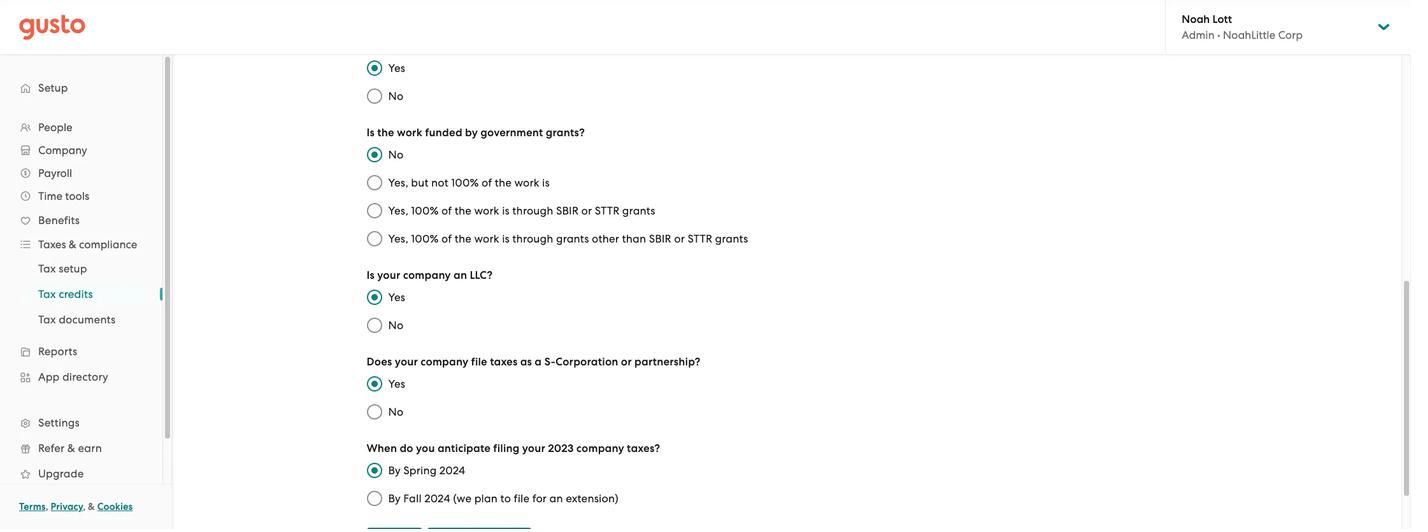Task type: vqa. For each thing, say whether or not it's contained in the screenshot.


Task type: describe. For each thing, give the bounding box(es) containing it.
refer & earn link
[[13, 437, 150, 460]]

funded
[[425, 126, 463, 140]]

s-
[[545, 356, 556, 369]]

by
[[465, 126, 478, 140]]

app directory link
[[13, 366, 150, 389]]

company for an
[[403, 269, 451, 282]]

tax credits link
[[23, 283, 150, 306]]

time
[[38, 190, 63, 203]]

2 horizontal spatial grants
[[716, 233, 749, 245]]

Yes, 100% of the work is through SBIR or STTR grants radio
[[360, 197, 388, 225]]

by spring 2024
[[388, 465, 466, 477]]

filing
[[494, 442, 520, 456]]

refer
[[38, 442, 65, 455]]

other
[[592, 233, 620, 245]]

when do you anticipate filing your 2023 company taxes?
[[367, 442, 661, 456]]

lott
[[1213, 13, 1233, 26]]

1 horizontal spatial an
[[550, 493, 563, 505]]

the up llc?
[[455, 233, 472, 245]]

taxes & compliance button
[[13, 233, 150, 256]]

1 horizontal spatial grants
[[623, 205, 656, 217]]

yes, for yes, but not 100% of the work is
[[388, 177, 408, 189]]

to
[[501, 493, 511, 505]]

1 no radio from the top
[[360, 82, 388, 110]]

Yes, but not 100% of the work is radio
[[360, 169, 388, 197]]

By Spring 2024 radio
[[360, 457, 388, 485]]

but
[[411, 177, 429, 189]]

work up yes, 100% of the work is through sbir or sttr grants
[[515, 177, 540, 189]]

terms , privacy , & cookies
[[19, 502, 133, 513]]

the down 'yes, but not 100% of the work is'
[[455, 205, 472, 217]]

government
[[481, 126, 543, 140]]

app
[[38, 371, 60, 384]]

for
[[533, 493, 547, 505]]

spring
[[404, 465, 437, 477]]

grants?
[[546, 126, 585, 140]]

of for yes, 100% of the work is through sbir or sttr grants
[[442, 205, 452, 217]]

taxes
[[38, 238, 66, 251]]

is for sbir
[[502, 205, 510, 217]]

documents
[[59, 314, 116, 326]]

terms
[[19, 502, 46, 513]]

do
[[400, 442, 413, 456]]

noah lott admin • noahlittle corp
[[1182, 13, 1303, 41]]

work left funded
[[397, 126, 423, 140]]

0 vertical spatial sttr
[[595, 205, 620, 217]]

tools
[[65, 190, 89, 203]]

1 yes radio from the top
[[360, 54, 388, 82]]

you
[[416, 442, 435, 456]]

yes, for yes, 100% of the work is through grants other than sbir or sttr grants
[[388, 233, 408, 245]]

yes, 100% of the work is through grants other than sbir or sttr grants
[[388, 233, 749, 245]]

yes, for yes, 100% of the work is through sbir or sttr grants
[[388, 205, 408, 217]]

people
[[38, 121, 72, 134]]

tax credits
[[38, 288, 93, 301]]

0 horizontal spatial file
[[471, 356, 488, 369]]

compliance
[[79, 238, 137, 251]]

0 horizontal spatial grants
[[556, 233, 589, 245]]

upgrade
[[38, 468, 84, 481]]

1 horizontal spatial file
[[514, 493, 530, 505]]

2 no radio from the top
[[360, 398, 388, 426]]

a
[[535, 356, 542, 369]]

tax for tax documents
[[38, 314, 56, 326]]

work up llc?
[[474, 233, 500, 245]]

cookies button
[[97, 500, 133, 515]]

people button
[[13, 116, 150, 139]]

is the work funded by government grants?
[[367, 126, 585, 140]]

partnership?
[[635, 356, 701, 369]]

1 no radio from the top
[[360, 141, 388, 169]]

anticipate
[[438, 442, 491, 456]]

1 horizontal spatial or
[[621, 356, 632, 369]]

does
[[367, 356, 392, 369]]

benefits
[[38, 214, 80, 227]]

2 vertical spatial &
[[88, 502, 95, 513]]

yes for does
[[388, 378, 406, 391]]

2024 for spring
[[440, 465, 466, 477]]

0 vertical spatial sbir
[[556, 205, 579, 217]]

benefits link
[[13, 209, 150, 232]]

corporation
[[556, 356, 619, 369]]

plan
[[475, 493, 498, 505]]

privacy
[[51, 502, 83, 513]]

fall
[[404, 493, 422, 505]]

of for yes, 100% of the work is through grants other than sbir or sttr grants
[[442, 233, 452, 245]]

payroll button
[[13, 162, 150, 185]]

2 vertical spatial company
[[577, 442, 625, 456]]

100% for yes, 100% of the work is through sbir or sttr grants
[[411, 205, 439, 217]]

extension)
[[566, 493, 619, 505]]

gusto navigation element
[[0, 55, 163, 530]]

not
[[432, 177, 449, 189]]

reports link
[[13, 340, 150, 363]]

2 , from the left
[[83, 502, 86, 513]]



Task type: locate. For each thing, give the bounding box(es) containing it.
1 vertical spatial an
[[550, 493, 563, 505]]

company
[[38, 144, 87, 157]]

yes, left but
[[388, 177, 408, 189]]

taxes
[[490, 356, 518, 369]]

yes, but not 100% of the work is
[[388, 177, 550, 189]]

the
[[377, 126, 394, 140], [495, 177, 512, 189], [455, 205, 472, 217], [455, 233, 472, 245]]

0 horizontal spatial sbir
[[556, 205, 579, 217]]

by fall 2024 (we plan to file for an extension)
[[388, 493, 619, 505]]

an right for
[[550, 493, 563, 505]]

1 by from the top
[[388, 465, 401, 477]]

By Fall 2024 (we plan to file for an extension) radio
[[360, 485, 388, 513]]

file right to
[[514, 493, 530, 505]]

2 list from the top
[[0, 256, 163, 333]]

terms link
[[19, 502, 46, 513]]

sttr
[[595, 205, 620, 217], [688, 233, 713, 245]]

your left the 2023
[[522, 442, 546, 456]]

company for file
[[421, 356, 469, 369]]

, left cookies button
[[83, 502, 86, 513]]

, left privacy
[[46, 502, 48, 513]]

setup link
[[13, 76, 150, 99]]

2 no radio from the top
[[360, 312, 388, 340]]

upgrade link
[[13, 463, 150, 486]]

1 vertical spatial yes radio
[[360, 284, 388, 312]]

tax left credits
[[38, 288, 56, 301]]

0 horizontal spatial ,
[[46, 502, 48, 513]]

&
[[69, 238, 76, 251], [67, 442, 75, 455], [88, 502, 95, 513]]

100% for yes, 100% of the work is through grants other than sbir or sttr grants
[[411, 233, 439, 245]]

2024
[[440, 465, 466, 477], [425, 493, 450, 505]]

tax documents
[[38, 314, 116, 326]]

setup
[[59, 263, 87, 275]]

credits
[[59, 288, 93, 301]]

settings
[[38, 417, 80, 430]]

1 vertical spatial no radio
[[360, 312, 388, 340]]

or up yes, 100% of the work is through grants other than sbir or sttr grants
[[582, 205, 592, 217]]

cookies
[[97, 502, 133, 513]]

tax for tax credits
[[38, 288, 56, 301]]

2 yes, from the top
[[388, 205, 408, 217]]

yes for is
[[388, 291, 406, 304]]

is up yes, 100% of the work is through sbir or sttr grants
[[542, 177, 550, 189]]

yes, down yes, 100% of the work is through sbir or sttr grants option
[[388, 233, 408, 245]]

or
[[582, 205, 592, 217], [674, 233, 685, 245], [621, 356, 632, 369]]

file
[[471, 356, 488, 369], [514, 493, 530, 505]]

0 horizontal spatial an
[[454, 269, 467, 282]]

& for compliance
[[69, 238, 76, 251]]

list containing tax setup
[[0, 256, 163, 333]]

corp
[[1279, 29, 1303, 41]]

100%
[[451, 177, 479, 189], [411, 205, 439, 217], [411, 233, 439, 245]]

1 vertical spatial tax
[[38, 288, 56, 301]]

of up the is your company an llc? on the left of the page
[[442, 233, 452, 245]]

0 vertical spatial &
[[69, 238, 76, 251]]

3 yes, from the top
[[388, 233, 408, 245]]

through for sbir
[[513, 205, 554, 217]]

by for by spring 2024
[[388, 465, 401, 477]]

2 vertical spatial tax
[[38, 314, 56, 326]]

2 is from the top
[[367, 269, 375, 282]]

0 horizontal spatial or
[[582, 205, 592, 217]]

company left llc?
[[403, 269, 451, 282]]

no for second no radio from the top of the page
[[388, 406, 404, 419]]

llc?
[[470, 269, 493, 282]]

100% right "not"
[[451, 177, 479, 189]]

0 vertical spatial through
[[513, 205, 554, 217]]

1 vertical spatial 100%
[[411, 205, 439, 217]]

Yes, 100% of the work is through grants other than SBIR or STTR grants radio
[[360, 225, 388, 253]]

1 vertical spatial through
[[513, 233, 554, 245]]

is down yes, 100% of the work is through grants other than sbir or sttr grants radio
[[367, 269, 375, 282]]

your for is
[[377, 269, 401, 282]]

2 vertical spatial yes
[[388, 378, 406, 391]]

0 vertical spatial tax
[[38, 263, 56, 275]]

1 vertical spatial yes
[[388, 291, 406, 304]]

0 vertical spatial by
[[388, 465, 401, 477]]

2 vertical spatial 100%
[[411, 233, 439, 245]]

2024 right fall
[[425, 493, 450, 505]]

no
[[388, 90, 404, 103], [388, 149, 404, 161], [388, 319, 404, 332], [388, 406, 404, 419]]

1 vertical spatial no radio
[[360, 398, 388, 426]]

1 vertical spatial company
[[421, 356, 469, 369]]

2 through from the top
[[513, 233, 554, 245]]

0 vertical spatial yes radio
[[360, 54, 388, 82]]

of down "not"
[[442, 205, 452, 217]]

setup
[[38, 82, 68, 94]]

0 vertical spatial 2024
[[440, 465, 466, 477]]

1 vertical spatial yes,
[[388, 205, 408, 217]]

is down yes, 100% of the work is through sbir or sttr grants
[[502, 233, 510, 245]]

tax setup link
[[23, 257, 150, 280]]

tax setup
[[38, 263, 87, 275]]

tax down tax credits
[[38, 314, 56, 326]]

1 horizontal spatial ,
[[83, 502, 86, 513]]

by left fall
[[388, 493, 401, 505]]

your down yes, 100% of the work is through grants other than sbir or sttr grants radio
[[377, 269, 401, 282]]

1 list from the top
[[0, 116, 163, 512]]

your for does
[[395, 356, 418, 369]]

2 yes from the top
[[388, 291, 406, 304]]

,
[[46, 502, 48, 513], [83, 502, 86, 513]]

2 vertical spatial or
[[621, 356, 632, 369]]

1 vertical spatial &
[[67, 442, 75, 455]]

1 tax from the top
[[38, 263, 56, 275]]

payroll
[[38, 167, 72, 180]]

the up yes, 100% of the work is through sbir or sttr grants
[[495, 177, 512, 189]]

is your company an llc?
[[367, 269, 493, 282]]

home image
[[19, 14, 85, 40]]

& inside dropdown button
[[69, 238, 76, 251]]

an left llc?
[[454, 269, 467, 282]]

3 yes from the top
[[388, 378, 406, 391]]

(we
[[453, 493, 472, 505]]

company left taxes
[[421, 356, 469, 369]]

2 yes radio from the top
[[360, 284, 388, 312]]

file left taxes
[[471, 356, 488, 369]]

0 vertical spatial or
[[582, 205, 592, 217]]

Yes radio
[[360, 54, 388, 82], [360, 284, 388, 312]]

0 vertical spatial an
[[454, 269, 467, 282]]

1 vertical spatial of
[[442, 205, 452, 217]]

time tools
[[38, 190, 89, 203]]

0 vertical spatial no radio
[[360, 141, 388, 169]]

no for 2nd no option from the bottom
[[388, 149, 404, 161]]

1 , from the left
[[46, 502, 48, 513]]

3 no from the top
[[388, 319, 404, 332]]

2 no from the top
[[388, 149, 404, 161]]

2 tax from the top
[[38, 288, 56, 301]]

2 vertical spatial your
[[522, 442, 546, 456]]

no radio up does
[[360, 312, 388, 340]]

4 no from the top
[[388, 406, 404, 419]]

0 vertical spatial yes
[[388, 62, 406, 75]]

1 vertical spatial sbir
[[649, 233, 672, 245]]

& for earn
[[67, 442, 75, 455]]

or right corporation
[[621, 356, 632, 369]]

1 through from the top
[[513, 205, 554, 217]]

reports
[[38, 345, 77, 358]]

sbir up yes, 100% of the work is through grants other than sbir or sttr grants
[[556, 205, 579, 217]]

0 vertical spatial is
[[542, 177, 550, 189]]

100% down but
[[411, 205, 439, 217]]

1 vertical spatial is
[[502, 205, 510, 217]]

0 vertical spatial no radio
[[360, 82, 388, 110]]

than
[[622, 233, 646, 245]]

yes, 100% of the work is through sbir or sttr grants
[[388, 205, 656, 217]]

Yes radio
[[360, 370, 388, 398]]

company button
[[13, 139, 150, 162]]

•
[[1218, 29, 1221, 41]]

through
[[513, 205, 554, 217], [513, 233, 554, 245]]

taxes & compliance
[[38, 238, 137, 251]]

& left cookies button
[[88, 502, 95, 513]]

1 no from the top
[[388, 90, 404, 103]]

1 vertical spatial file
[[514, 493, 530, 505]]

0 vertical spatial is
[[367, 126, 375, 140]]

when
[[367, 442, 397, 456]]

tax documents link
[[23, 308, 150, 331]]

work
[[397, 126, 423, 140], [515, 177, 540, 189], [474, 205, 500, 217], [474, 233, 500, 245]]

is down 'yes, but not 100% of the work is'
[[502, 205, 510, 217]]

work down 'yes, but not 100% of the work is'
[[474, 205, 500, 217]]

100% up the is your company an llc? on the left of the page
[[411, 233, 439, 245]]

0 vertical spatial company
[[403, 269, 451, 282]]

2 by from the top
[[388, 493, 401, 505]]

app directory
[[38, 371, 108, 384]]

is up yes, but not 100% of the work is option
[[367, 126, 375, 140]]

1 vertical spatial by
[[388, 493, 401, 505]]

0 vertical spatial of
[[482, 177, 492, 189]]

through for grants
[[513, 233, 554, 245]]

2 vertical spatial is
[[502, 233, 510, 245]]

1 vertical spatial or
[[674, 233, 685, 245]]

noahlittle
[[1224, 29, 1276, 41]]

an
[[454, 269, 467, 282], [550, 493, 563, 505]]

no for 1st no option from the bottom
[[388, 319, 404, 332]]

No radio
[[360, 82, 388, 110], [360, 398, 388, 426]]

settings link
[[13, 412, 150, 435]]

1 is from the top
[[367, 126, 375, 140]]

company
[[403, 269, 451, 282], [421, 356, 469, 369], [577, 442, 625, 456]]

by
[[388, 465, 401, 477], [388, 493, 401, 505]]

tax
[[38, 263, 56, 275], [38, 288, 56, 301], [38, 314, 56, 326]]

is
[[542, 177, 550, 189], [502, 205, 510, 217], [502, 233, 510, 245]]

no radio up yes, 100% of the work is through sbir or sttr grants option
[[360, 141, 388, 169]]

grants
[[623, 205, 656, 217], [556, 233, 589, 245], [716, 233, 749, 245]]

earn
[[78, 442, 102, 455]]

3 tax from the top
[[38, 314, 56, 326]]

is for is the work funded by government grants?
[[367, 126, 375, 140]]

0 vertical spatial 100%
[[451, 177, 479, 189]]

1 yes from the top
[[388, 62, 406, 75]]

0 vertical spatial file
[[471, 356, 488, 369]]

admin
[[1182, 29, 1215, 41]]

or right than
[[674, 233, 685, 245]]

list
[[0, 116, 163, 512], [0, 256, 163, 333]]

company right the 2023
[[577, 442, 625, 456]]

by down do
[[388, 465, 401, 477]]

yes, up yes, 100% of the work is through grants other than sbir or sttr grants radio
[[388, 205, 408, 217]]

1 vertical spatial is
[[367, 269, 375, 282]]

yes,
[[388, 177, 408, 189], [388, 205, 408, 217], [388, 233, 408, 245]]

taxes?
[[627, 442, 661, 456]]

sbir
[[556, 205, 579, 217], [649, 233, 672, 245]]

1 vertical spatial sttr
[[688, 233, 713, 245]]

& right taxes
[[69, 238, 76, 251]]

through up yes, 100% of the work is through grants other than sbir or sttr grants
[[513, 205, 554, 217]]

does your company file taxes as a s-corporation or partnership?
[[367, 356, 701, 369]]

tax for tax setup
[[38, 263, 56, 275]]

1 vertical spatial 2024
[[425, 493, 450, 505]]

no for 2nd no radio from the bottom of the page
[[388, 90, 404, 103]]

1 vertical spatial your
[[395, 356, 418, 369]]

2024 for fall
[[425, 493, 450, 505]]

2 vertical spatial yes,
[[388, 233, 408, 245]]

1 yes, from the top
[[388, 177, 408, 189]]

0 vertical spatial your
[[377, 269, 401, 282]]

by for by fall 2024 (we plan to file for an extension)
[[388, 493, 401, 505]]

& left earn
[[67, 442, 75, 455]]

of up yes, 100% of the work is through sbir or sttr grants
[[482, 177, 492, 189]]

time tools button
[[13, 185, 150, 208]]

the up yes, but not 100% of the work is option
[[377, 126, 394, 140]]

is
[[367, 126, 375, 140], [367, 269, 375, 282]]

1 horizontal spatial sttr
[[688, 233, 713, 245]]

of
[[482, 177, 492, 189], [442, 205, 452, 217], [442, 233, 452, 245]]

refer & earn
[[38, 442, 102, 455]]

is for grants
[[502, 233, 510, 245]]

through down yes, 100% of the work is through sbir or sttr grants
[[513, 233, 554, 245]]

as
[[521, 356, 532, 369]]

privacy link
[[51, 502, 83, 513]]

sbir right than
[[649, 233, 672, 245]]

tax down taxes
[[38, 263, 56, 275]]

is for is your company an llc?
[[367, 269, 375, 282]]

directory
[[62, 371, 108, 384]]

1 horizontal spatial sbir
[[649, 233, 672, 245]]

0 vertical spatial yes,
[[388, 177, 408, 189]]

your right does
[[395, 356, 418, 369]]

No radio
[[360, 141, 388, 169], [360, 312, 388, 340]]

noah
[[1182, 13, 1210, 26]]

2 horizontal spatial or
[[674, 233, 685, 245]]

0 horizontal spatial sttr
[[595, 205, 620, 217]]

2023
[[548, 442, 574, 456]]

2 vertical spatial of
[[442, 233, 452, 245]]

2024 down anticipate
[[440, 465, 466, 477]]

list containing people
[[0, 116, 163, 512]]



